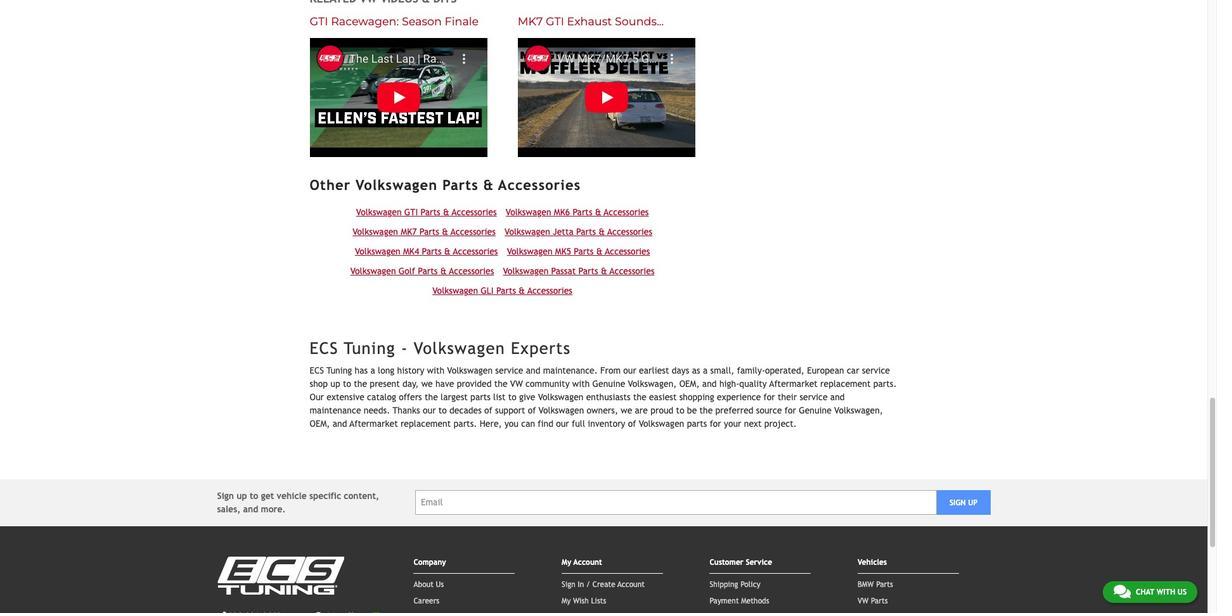Task type: vqa. For each thing, say whether or not it's contained in the screenshot.


Task type: describe. For each thing, give the bounding box(es) containing it.
1 vertical spatial parts
[[687, 419, 707, 429]]

0 vertical spatial volkswagen,
[[628, 379, 677, 389]]

decades
[[450, 406, 482, 416]]

1 horizontal spatial service
[[800, 392, 828, 403]]

1 horizontal spatial vw
[[858, 597, 869, 606]]

accessories for volkswagen gli parts & accessories
[[528, 286, 573, 296]]

volkswagen left mk6
[[506, 208, 552, 218]]

volkswagen golf parts & accessories link
[[351, 267, 494, 277]]

find
[[538, 419, 554, 429]]

your
[[724, 419, 742, 429]]

customer service
[[710, 559, 772, 567]]

shopping
[[680, 392, 715, 403]]

specific
[[309, 491, 341, 501]]

extensive
[[327, 392, 365, 403]]

parts for golf
[[418, 267, 438, 277]]

accessories for volkswagen golf parts & accessories
[[449, 267, 494, 277]]

and up shopping
[[703, 379, 717, 389]]

1 vertical spatial oem,
[[310, 419, 330, 429]]

season
[[402, 15, 442, 28]]

to down largest
[[439, 406, 447, 416]]

1 horizontal spatial account
[[618, 581, 645, 590]]

volkswagen left mk5
[[507, 247, 553, 257]]

exhaust
[[567, 15, 612, 28]]

2 horizontal spatial for
[[785, 406, 797, 416]]

1 horizontal spatial our
[[556, 419, 569, 429]]

are
[[635, 406, 648, 416]]

thanks
[[393, 406, 420, 416]]

& for mk5
[[597, 247, 603, 257]]

jetta
[[553, 227, 574, 237]]

sign up button
[[937, 491, 991, 516]]

about
[[414, 581, 434, 590]]

1 vertical spatial genuine
[[799, 406, 832, 416]]

ecs tuning has a long history with volkswagen service and maintenance. from our earliest days as a small, family-operated, european car service shop up to the present day, we have provided the vw community with genuine volkswagen, oem, and high-quality aftermarket replacement parts. our extensive catalog offers the largest parts list to give volkswagen enthusiasts the easiest shopping experience for their service and maintenance needs. thanks our to decades of support of volkswagen owners, we are proud to be the preferred source for genuine volkswagen, oem, and aftermarket replacement parts. here, you can find our full inventory of volkswagen parts for your next project.
[[310, 366, 897, 429]]

long
[[378, 366, 395, 376]]

volkswagen mk4 parts & accessories
[[355, 247, 498, 257]]

largest
[[441, 392, 468, 403]]

parts for mk5
[[574, 247, 594, 257]]

tuning for -
[[344, 339, 396, 358]]

1 horizontal spatial for
[[764, 392, 775, 403]]

1 vertical spatial volkswagen,
[[835, 406, 883, 416]]

racewagen:
[[331, 15, 399, 28]]

volkswagen left mk4
[[355, 247, 401, 257]]

sign for sign up to get vehicle specific content, sales, and more.
[[217, 491, 234, 501]]

parts for gli
[[497, 286, 516, 296]]

my wish lists
[[562, 597, 607, 606]]

volkswagen up have
[[414, 339, 505, 358]]

2 horizontal spatial service
[[862, 366, 890, 376]]

volkswagen up provided
[[447, 366, 493, 376]]

& for gti
[[443, 208, 450, 218]]

bmw
[[858, 581, 874, 590]]

to up extensive
[[343, 379, 351, 389]]

volkswagen mk5 parts & accessories
[[507, 247, 650, 257]]

as
[[692, 366, 701, 376]]

give
[[519, 392, 536, 403]]

operated,
[[765, 366, 805, 376]]

quality
[[740, 379, 767, 389]]

0 horizontal spatial of
[[485, 406, 493, 416]]

the up list
[[494, 379, 508, 389]]

my wish lists link
[[562, 597, 607, 606]]

volkswagen gli parts & accessories
[[433, 286, 573, 296]]

sign in / create account
[[562, 581, 645, 590]]

/
[[587, 581, 591, 590]]

mk7 gti exhaust sounds... link
[[518, 15, 664, 28]]

gti racewagen: season finale
[[310, 15, 479, 28]]

& for mk4
[[444, 247, 451, 257]]

volkswagen passat parts & accessories link
[[503, 267, 655, 277]]

accessories for volkswagen gti parts & accessories
[[452, 208, 497, 218]]

up for sign up
[[968, 499, 978, 508]]

next
[[744, 419, 762, 429]]

my for my account
[[562, 559, 572, 567]]

accessories for other volkswagen parts & accessories
[[499, 177, 581, 193]]

present
[[370, 379, 400, 389]]

sign up
[[950, 499, 978, 508]]

policy
[[741, 581, 761, 590]]

provided
[[457, 379, 492, 389]]

1 horizontal spatial of
[[528, 406, 536, 416]]

vw parts link
[[858, 597, 888, 606]]

volkswagen down proud
[[639, 419, 685, 429]]

parts for volkswagen
[[443, 177, 479, 193]]

payment methods
[[710, 597, 770, 606]]

our
[[310, 392, 324, 403]]

the down have
[[425, 392, 438, 403]]

2 a from the left
[[703, 366, 708, 376]]

vehicles
[[858, 559, 887, 567]]

payment methods link
[[710, 597, 770, 606]]

other
[[310, 177, 351, 193]]

up inside ecs tuning has a long history with volkswagen service and maintenance. from our earliest days as a small, family-operated, european car service shop up to the present day, we have provided the vw community with genuine volkswagen, oem, and high-quality aftermarket replacement parts. our extensive catalog offers the largest parts list to give volkswagen enthusiasts the easiest shopping experience for their service and maintenance needs. thanks our to decades of support of volkswagen owners, we are proud to be the preferred source for genuine volkswagen, oem, and aftermarket replacement parts. here, you can find our full inventory of volkswagen parts for your next project.
[[331, 379, 340, 389]]

payment
[[710, 597, 739, 606]]

1 a from the left
[[371, 366, 375, 376]]

vehicle
[[277, 491, 307, 501]]

chat with us
[[1136, 589, 1187, 597]]

parts for jetta
[[576, 227, 596, 237]]

maintenance.
[[543, 366, 598, 376]]

1 vertical spatial mk7
[[401, 227, 417, 237]]

volkswagen up 'find'
[[539, 406, 584, 416]]

methods
[[742, 597, 770, 606]]

sign in / create account link
[[562, 581, 645, 590]]

volkswagen mk7 parts & accessories link
[[353, 227, 496, 237]]

family-
[[737, 366, 765, 376]]

european
[[807, 366, 845, 376]]

shipping policy link
[[710, 581, 761, 590]]

lists
[[591, 597, 607, 606]]

chat
[[1136, 589, 1155, 597]]

have
[[436, 379, 454, 389]]

2 vertical spatial for
[[710, 419, 722, 429]]

comments image
[[315, 612, 325, 614]]

1 horizontal spatial aftermarket
[[770, 379, 818, 389]]

0 vertical spatial with
[[427, 366, 445, 376]]

1 horizontal spatial we
[[621, 406, 632, 416]]

volkswagen mk4 parts & accessories link
[[355, 247, 498, 257]]

wish
[[573, 597, 589, 606]]

volkswagen down community
[[538, 392, 584, 403]]

shipping
[[710, 581, 739, 590]]

0 horizontal spatial us
[[436, 581, 444, 590]]

1 horizontal spatial replacement
[[821, 379, 871, 389]]

parts for mk4
[[422, 247, 442, 257]]

& for passat
[[601, 267, 607, 277]]

gli
[[481, 286, 494, 296]]

volkswagen mk6 parts & accessories
[[506, 208, 649, 218]]

and down maintenance
[[333, 419, 347, 429]]

& for gli
[[519, 286, 525, 296]]

and inside sign up to get vehicle specific content, sales, and more.
[[243, 505, 258, 515]]

parts right bmw
[[877, 581, 893, 590]]

0 vertical spatial parts
[[471, 392, 491, 403]]

and down european
[[831, 392, 845, 403]]

owners,
[[587, 406, 618, 416]]

accessories for volkswagen mk7 parts & accessories
[[451, 227, 496, 237]]

mk4
[[403, 247, 419, 257]]

0 horizontal spatial we
[[422, 379, 433, 389]]

experience
[[717, 392, 761, 403]]

high-
[[720, 379, 740, 389]]

car
[[847, 366, 860, 376]]

about us
[[414, 581, 444, 590]]

preferred
[[716, 406, 754, 416]]

my account
[[562, 559, 602, 567]]

mk7 gti exhaust sounds...
[[518, 15, 664, 28]]

golf
[[399, 267, 415, 277]]

sign up to get vehicle specific content, sales, and more.
[[217, 491, 379, 515]]

0 horizontal spatial service
[[496, 366, 524, 376]]

service
[[746, 559, 772, 567]]

earliest
[[639, 366, 669, 376]]

sign for sign up
[[950, 499, 966, 508]]

1 vertical spatial with
[[573, 379, 590, 389]]



Task type: locate. For each thing, give the bounding box(es) containing it.
0 horizontal spatial for
[[710, 419, 722, 429]]

genuine up enthusiasts
[[593, 379, 625, 389]]

volkswagen left gli
[[433, 286, 478, 296]]

0 horizontal spatial mk7
[[401, 227, 417, 237]]

my
[[562, 559, 572, 567], [562, 597, 571, 606]]

careers
[[414, 597, 440, 606]]

we left are
[[621, 406, 632, 416]]

0 horizontal spatial genuine
[[593, 379, 625, 389]]

volkswagen jetta parts & accessories
[[505, 227, 653, 237]]

1 vertical spatial aftermarket
[[350, 419, 398, 429]]

parts down the bmw parts
[[871, 597, 888, 606]]

gti up volkswagen mk7 parts & accessories
[[405, 208, 418, 218]]

volkswagen left jetta
[[505, 227, 550, 237]]

volkswagen, down earliest
[[628, 379, 677, 389]]

account
[[574, 559, 602, 567], [618, 581, 645, 590]]

& for mk7
[[442, 227, 448, 237]]

catalog
[[367, 392, 396, 403]]

phone image
[[217, 612, 226, 614]]

parts down volkswagen gti parts & accessories link in the top of the page
[[420, 227, 439, 237]]

2 horizontal spatial our
[[624, 366, 637, 376]]

volkswagen, down car
[[835, 406, 883, 416]]

their
[[778, 392, 797, 403]]

parts up volkswagen gti parts & accessories link in the top of the page
[[443, 177, 479, 193]]

0 horizontal spatial our
[[423, 406, 436, 416]]

replacement down the thanks
[[401, 419, 451, 429]]

for up source
[[764, 392, 775, 403]]

oem, down maintenance
[[310, 419, 330, 429]]

2 horizontal spatial sign
[[950, 499, 966, 508]]

needs.
[[364, 406, 390, 416]]

for down their
[[785, 406, 797, 416]]

gti for ecs tuning - volkswagen experts
[[405, 208, 418, 218]]

volkswagen mk7 parts & accessories
[[353, 227, 496, 237]]

1 horizontal spatial oem,
[[680, 379, 700, 389]]

1 vertical spatial for
[[785, 406, 797, 416]]

account up /
[[574, 559, 602, 567]]

0 vertical spatial parts.
[[874, 379, 897, 389]]

parts up the volkswagen passat parts & accessories 'link'
[[574, 247, 594, 257]]

and up community
[[526, 366, 541, 376]]

0 vertical spatial aftermarket
[[770, 379, 818, 389]]

my for my wish lists
[[562, 597, 571, 606]]

1 vertical spatial replacement
[[401, 419, 451, 429]]

2 horizontal spatial with
[[1157, 589, 1176, 597]]

1 vertical spatial parts.
[[454, 419, 477, 429]]

and right "sales,"
[[243, 505, 258, 515]]

0 horizontal spatial oem,
[[310, 419, 330, 429]]

we right the day,
[[422, 379, 433, 389]]

passat
[[551, 267, 576, 277]]

customer
[[710, 559, 744, 567]]

0 vertical spatial genuine
[[593, 379, 625, 389]]

gti racewagen: season finale link
[[310, 15, 479, 28]]

0 horizontal spatial gti
[[310, 15, 328, 28]]

list
[[493, 392, 506, 403]]

volkswagen up the volkswagen mk7 parts & accessories link
[[356, 208, 402, 218]]

to left be
[[676, 406, 685, 416]]

vw parts
[[858, 597, 888, 606]]

ecs
[[310, 339, 339, 358], [310, 366, 324, 376]]

my up my wish lists "link"
[[562, 559, 572, 567]]

days
[[672, 366, 690, 376]]

bmw parts link
[[858, 581, 893, 590]]

inventory
[[588, 419, 626, 429]]

0 vertical spatial mk7
[[518, 15, 543, 28]]

1 horizontal spatial with
[[573, 379, 590, 389]]

aftermarket down needs.
[[350, 419, 398, 429]]

up inside sign up to get vehicle specific content, sales, and more.
[[237, 491, 247, 501]]

volkswagen mk6 parts & accessories link
[[506, 208, 649, 218]]

sounds...
[[615, 15, 664, 28]]

accessories for volkswagen mk6 parts & accessories
[[604, 208, 649, 218]]

2 horizontal spatial of
[[628, 419, 636, 429]]

mk6
[[554, 208, 570, 218]]

parts for mk6
[[573, 208, 593, 218]]

other volkswagen parts & accessories
[[310, 177, 581, 193]]

vw up give
[[510, 379, 523, 389]]

with inside chat with us link
[[1157, 589, 1176, 597]]

you
[[505, 419, 519, 429]]

1 horizontal spatial sign
[[562, 581, 576, 590]]

us right about
[[436, 581, 444, 590]]

volkswagen down volkswagen gti parts & accessories link in the top of the page
[[353, 227, 398, 237]]

service right car
[[862, 366, 890, 376]]

our right the thanks
[[423, 406, 436, 416]]

to left the get
[[250, 491, 258, 501]]

chat with us link
[[1103, 582, 1198, 604]]

1 horizontal spatial a
[[703, 366, 708, 376]]

ecs for ecs tuning has a long history with volkswagen service and maintenance. from our earliest days as a small, family-operated, european car service shop up to the present day, we have provided the vw community with genuine volkswagen, oem, and high-quality aftermarket replacement parts. our extensive catalog offers the largest parts list to give volkswagen enthusiasts the easiest shopping experience for their service and maintenance needs. thanks our to decades of support of volkswagen owners, we are proud to be the preferred source for genuine volkswagen, oem, and aftermarket replacement parts. here, you can find our full inventory of volkswagen parts for your next project.
[[310, 366, 324, 376]]

& for golf
[[441, 267, 447, 277]]

parts for gti
[[421, 208, 441, 218]]

with right chat
[[1157, 589, 1176, 597]]

genuine down european
[[799, 406, 832, 416]]

&
[[484, 177, 494, 193], [443, 208, 450, 218], [595, 208, 602, 218], [442, 227, 448, 237], [599, 227, 605, 237], [444, 247, 451, 257], [597, 247, 603, 257], [441, 267, 447, 277], [601, 267, 607, 277], [519, 286, 525, 296]]

day,
[[403, 379, 419, 389]]

easiest
[[649, 392, 677, 403]]

service right their
[[800, 392, 828, 403]]

1 horizontal spatial us
[[1178, 589, 1187, 597]]

parts down volkswagen mk5 parts & accessories link
[[579, 267, 598, 277]]

for
[[764, 392, 775, 403], [785, 406, 797, 416], [710, 419, 722, 429]]

a right as
[[703, 366, 708, 376]]

0 vertical spatial oem,
[[680, 379, 700, 389]]

up inside button
[[968, 499, 978, 508]]

1 vertical spatial my
[[562, 597, 571, 606]]

gti left racewagen:
[[310, 15, 328, 28]]

parts for mk7
[[420, 227, 439, 237]]

0 horizontal spatial up
[[237, 491, 247, 501]]

small,
[[711, 366, 735, 376]]

volkswagen up volkswagen gli parts & accessories link
[[503, 267, 549, 277]]

accessories
[[499, 177, 581, 193], [452, 208, 497, 218], [604, 208, 649, 218], [451, 227, 496, 237], [608, 227, 653, 237], [453, 247, 498, 257], [605, 247, 650, 257], [449, 267, 494, 277], [610, 267, 655, 277], [528, 286, 573, 296]]

up for sign up to get vehicle specific content, sales, and more.
[[237, 491, 247, 501]]

of up "can"
[[528, 406, 536, 416]]

service up list
[[496, 366, 524, 376]]

vw inside ecs tuning has a long history with volkswagen service and maintenance. from our earliest days as a small, family-operated, european car service shop up to the present day, we have provided the vw community with genuine volkswagen, oem, and high-quality aftermarket replacement parts. our extensive catalog offers the largest parts list to give volkswagen enthusiasts the easiest shopping experience for their service and maintenance needs. thanks our to decades of support of volkswagen owners, we are proud to be the preferred source for genuine volkswagen, oem, and aftermarket replacement parts. here, you can find our full inventory of volkswagen parts for your next project.
[[510, 379, 523, 389]]

sign for sign in / create account
[[562, 581, 576, 590]]

parts right gli
[[497, 286, 516, 296]]

0 vertical spatial replacement
[[821, 379, 871, 389]]

the right be
[[700, 406, 713, 416]]

to inside sign up to get vehicle specific content, sales, and more.
[[250, 491, 258, 501]]

parts up volkswagen mk7 parts & accessories
[[421, 208, 441, 218]]

mk7 left exhaust
[[518, 15, 543, 28]]

of down are
[[628, 419, 636, 429]]

1 vertical spatial we
[[621, 406, 632, 416]]

with down the maintenance.
[[573, 379, 590, 389]]

0 vertical spatial ecs
[[310, 339, 339, 358]]

sales,
[[217, 505, 241, 515]]

1 vertical spatial our
[[423, 406, 436, 416]]

parts down be
[[687, 419, 707, 429]]

0 horizontal spatial sign
[[217, 491, 234, 501]]

ecs for ecs tuning - volkswagen experts
[[310, 339, 339, 358]]

0 vertical spatial vw
[[510, 379, 523, 389]]

mk7 up mk4
[[401, 227, 417, 237]]

mk5
[[555, 247, 571, 257]]

vw down bmw
[[858, 597, 869, 606]]

parts down provided
[[471, 392, 491, 403]]

shipping policy
[[710, 581, 761, 590]]

gti left exhaust
[[546, 15, 564, 28]]

parts.
[[874, 379, 897, 389], [454, 419, 477, 429]]

volkswagen golf parts & accessories
[[351, 267, 494, 277]]

and
[[526, 366, 541, 376], [703, 379, 717, 389], [831, 392, 845, 403], [333, 419, 347, 429], [243, 505, 258, 515]]

1 horizontal spatial volkswagen,
[[835, 406, 883, 416]]

us right chat
[[1178, 589, 1187, 597]]

1 vertical spatial vw
[[858, 597, 869, 606]]

gti
[[310, 15, 328, 28], [546, 15, 564, 28], [405, 208, 418, 218]]

comments image
[[1114, 585, 1131, 600]]

about us link
[[414, 581, 444, 590]]

up
[[331, 379, 340, 389], [237, 491, 247, 501], [968, 499, 978, 508]]

tuning inside ecs tuning has a long history with volkswagen service and maintenance. from our earliest days as a small, family-operated, european car service shop up to the present day, we have provided the vw community with genuine volkswagen, oem, and high-quality aftermarket replacement parts. our extensive catalog offers the largest parts list to give volkswagen enthusiasts the easiest shopping experience for their service and maintenance needs. thanks our to decades of support of volkswagen owners, we are proud to be the preferred source for genuine volkswagen, oem, and aftermarket replacement parts. here, you can find our full inventory of volkswagen parts for your next project.
[[327, 366, 352, 376]]

oem, down as
[[680, 379, 700, 389]]

enthusiasts
[[586, 392, 631, 403]]

0 horizontal spatial aftermarket
[[350, 419, 398, 429]]

volkswagen up volkswagen gti parts & accessories
[[356, 177, 438, 193]]

accessories for volkswagen passat parts & accessories
[[610, 267, 655, 277]]

tuning up has
[[344, 339, 396, 358]]

0 vertical spatial our
[[624, 366, 637, 376]]

ecs tuning image
[[217, 557, 344, 595]]

replacement
[[821, 379, 871, 389], [401, 419, 451, 429]]

careers link
[[414, 597, 440, 606]]

2 vertical spatial our
[[556, 419, 569, 429]]

volkswagen jetta parts & accessories link
[[505, 227, 653, 237]]

2 ecs from the top
[[310, 366, 324, 376]]

account right create
[[618, 581, 645, 590]]

proud
[[651, 406, 674, 416]]

1 horizontal spatial gti
[[405, 208, 418, 218]]

1 ecs from the top
[[310, 339, 339, 358]]

gti for other volkswagen parts & accessories
[[546, 15, 564, 28]]

accessories for volkswagen mk5 parts & accessories
[[605, 247, 650, 257]]

for left your
[[710, 419, 722, 429]]

volkswagen gti parts & accessories
[[356, 208, 497, 218]]

more.
[[261, 505, 286, 515]]

2 horizontal spatial gti
[[546, 15, 564, 28]]

accessories for volkswagen mk4 parts & accessories
[[453, 247, 498, 257]]

ecs inside ecs tuning has a long history with volkswagen service and maintenance. from our earliest days as a small, family-operated, european car service shop up to the present day, we have provided the vw community with genuine volkswagen, oem, and high-quality aftermarket replacement parts. our extensive catalog offers the largest parts list to give volkswagen enthusiasts the easiest shopping experience for their service and maintenance needs. thanks our to decades of support of volkswagen owners, we are proud to be the preferred source for genuine volkswagen, oem, and aftermarket replacement parts. here, you can find our full inventory of volkswagen parts for your next project.
[[310, 366, 324, 376]]

parts up "volkswagen jetta parts & accessories" link
[[573, 208, 593, 218]]

volkswagen
[[356, 177, 438, 193], [356, 208, 402, 218], [506, 208, 552, 218], [353, 227, 398, 237], [505, 227, 550, 237], [355, 247, 401, 257], [507, 247, 553, 257], [351, 267, 396, 277], [503, 267, 549, 277], [433, 286, 478, 296], [414, 339, 505, 358], [447, 366, 493, 376], [538, 392, 584, 403], [539, 406, 584, 416], [639, 419, 685, 429]]

tuning left has
[[327, 366, 352, 376]]

support
[[495, 406, 525, 416]]

2 horizontal spatial up
[[968, 499, 978, 508]]

0 horizontal spatial parts
[[471, 392, 491, 403]]

a right has
[[371, 366, 375, 376]]

vw
[[510, 379, 523, 389], [858, 597, 869, 606]]

0 vertical spatial my
[[562, 559, 572, 567]]

1 horizontal spatial genuine
[[799, 406, 832, 416]]

1 horizontal spatial up
[[331, 379, 340, 389]]

2 vertical spatial with
[[1157, 589, 1176, 597]]

my left wish
[[562, 597, 571, 606]]

& for volkswagen
[[484, 177, 494, 193]]

our right from
[[624, 366, 637, 376]]

2 my from the top
[[562, 597, 571, 606]]

0 horizontal spatial volkswagen,
[[628, 379, 677, 389]]

0 vertical spatial for
[[764, 392, 775, 403]]

1 vertical spatial tuning
[[327, 366, 352, 376]]

a
[[371, 366, 375, 376], [703, 366, 708, 376]]

volkswagen passat parts & accessories
[[503, 267, 655, 277]]

replacement down car
[[821, 379, 871, 389]]

to right list
[[508, 392, 517, 403]]

with up have
[[427, 366, 445, 376]]

1 horizontal spatial mk7
[[518, 15, 543, 28]]

& for jetta
[[599, 227, 605, 237]]

has
[[355, 366, 368, 376]]

1 horizontal spatial parts.
[[874, 379, 897, 389]]

0 horizontal spatial a
[[371, 366, 375, 376]]

sign inside sign up to get vehicle specific content, sales, and more.
[[217, 491, 234, 501]]

accessories for volkswagen jetta parts & accessories
[[608, 227, 653, 237]]

& for mk6
[[595, 208, 602, 218]]

ecs tuning - volkswagen experts
[[310, 339, 571, 358]]

the up are
[[633, 392, 647, 403]]

1 my from the top
[[562, 559, 572, 567]]

0 horizontal spatial replacement
[[401, 419, 451, 429]]

1 horizontal spatial parts
[[687, 419, 707, 429]]

0 vertical spatial tuning
[[344, 339, 396, 358]]

0 vertical spatial we
[[422, 379, 433, 389]]

full
[[572, 419, 585, 429]]

volkswagen left 'golf'
[[351, 267, 396, 277]]

parts for passat
[[579, 267, 598, 277]]

1 vertical spatial account
[[618, 581, 645, 590]]

0 horizontal spatial account
[[574, 559, 602, 567]]

from
[[601, 366, 621, 376]]

finale
[[445, 15, 479, 28]]

shop
[[310, 379, 328, 389]]

0 horizontal spatial parts.
[[454, 419, 477, 429]]

of up here,
[[485, 406, 493, 416]]

0 horizontal spatial with
[[427, 366, 445, 376]]

bmw parts
[[858, 581, 893, 590]]

aftermarket up their
[[770, 379, 818, 389]]

volkswagen gli parts & accessories link
[[433, 286, 573, 296]]

our left the "full"
[[556, 419, 569, 429]]

get
[[261, 491, 274, 501]]

the down has
[[354, 379, 367, 389]]

-
[[401, 339, 408, 358]]

0 horizontal spatial vw
[[510, 379, 523, 389]]

0 vertical spatial account
[[574, 559, 602, 567]]

1 vertical spatial ecs
[[310, 366, 324, 376]]

content,
[[344, 491, 379, 501]]

sign inside button
[[950, 499, 966, 508]]

tuning for has
[[327, 366, 352, 376]]

parts
[[443, 177, 479, 193], [421, 208, 441, 218], [573, 208, 593, 218], [420, 227, 439, 237], [576, 227, 596, 237], [422, 247, 442, 257], [574, 247, 594, 257], [418, 267, 438, 277], [579, 267, 598, 277], [497, 286, 516, 296], [877, 581, 893, 590], [871, 597, 888, 606]]

of
[[485, 406, 493, 416], [528, 406, 536, 416], [628, 419, 636, 429]]

parts right mk4
[[422, 247, 442, 257]]

aftermarket
[[770, 379, 818, 389], [350, 419, 398, 429]]

Email email field
[[415, 491, 937, 516]]

parts up volkswagen mk5 parts & accessories link
[[576, 227, 596, 237]]

parts down volkswagen mk4 parts & accessories
[[418, 267, 438, 277]]



